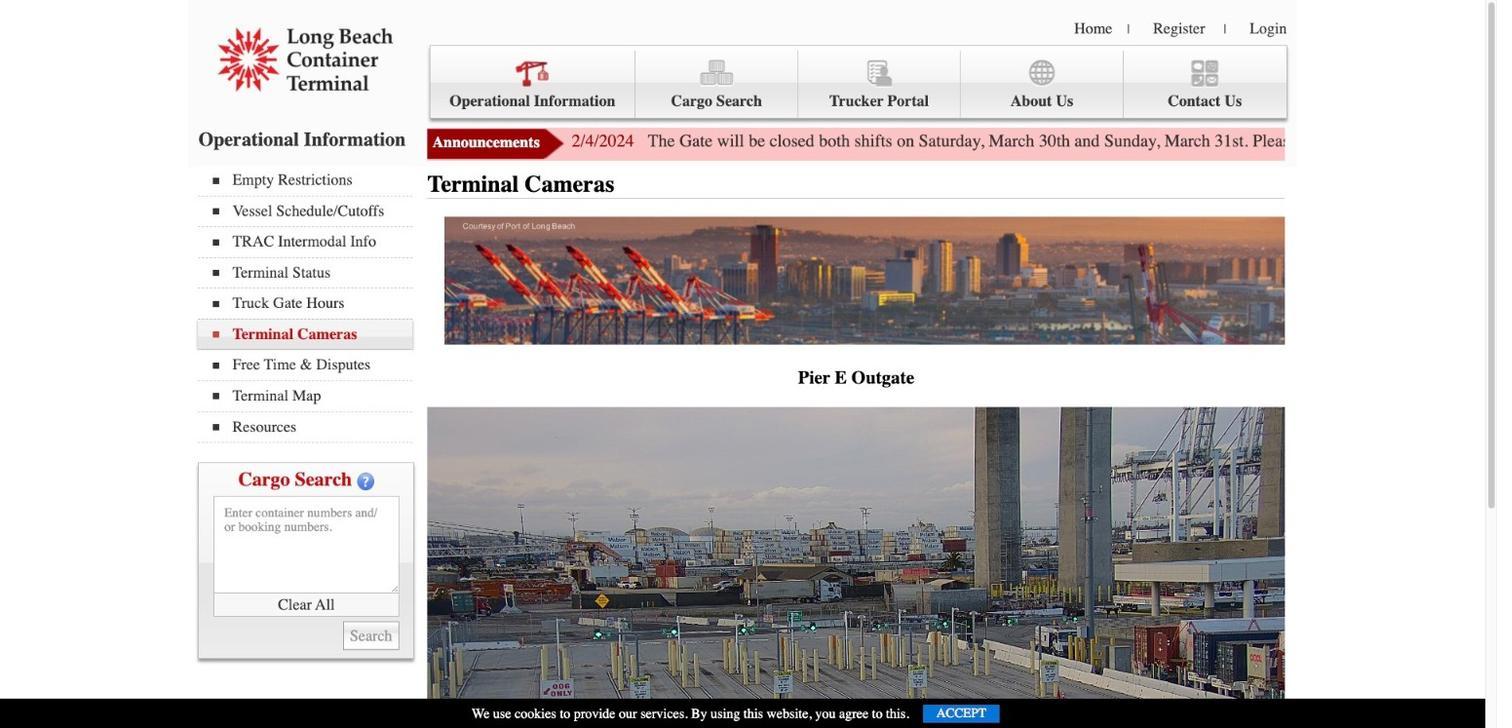 Task type: locate. For each thing, give the bounding box(es) containing it.
1 vertical spatial menu bar
[[198, 165, 423, 443]]

None submit
[[343, 621, 399, 651]]

0 horizontal spatial menu bar
[[198, 165, 423, 443]]

0 vertical spatial menu bar
[[429, 45, 1287, 118]]

menu bar
[[429, 45, 1287, 118], [198, 165, 423, 443]]

Enter container numbers and/ or booking numbers.  text field
[[214, 496, 399, 593]]



Task type: describe. For each thing, give the bounding box(es) containing it.
1 horizontal spatial menu bar
[[429, 45, 1287, 118]]



Task type: vqa. For each thing, say whether or not it's contained in the screenshot.
refer
no



